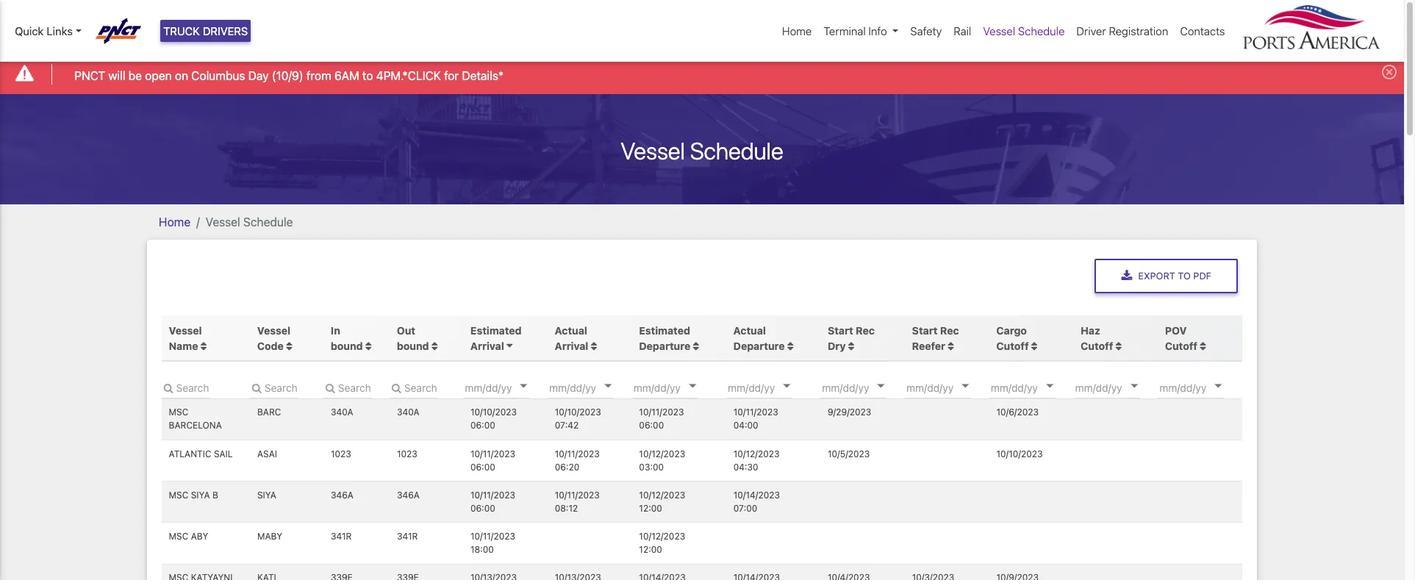 Task type: locate. For each thing, give the bounding box(es) containing it.
pnct
[[74, 69, 105, 82]]

10/11/2023 up 10/12/2023 03:00
[[639, 407, 684, 418]]

2 estimated from the left
[[639, 324, 690, 336]]

1 horizontal spatial siya
[[257, 490, 276, 501]]

vessel inside vessel schedule link
[[983, 24, 1015, 37]]

bound
[[331, 339, 363, 352], [397, 339, 429, 352]]

2 horizontal spatial schedule
[[1018, 24, 1065, 37]]

details*
[[462, 69, 504, 82]]

0 vertical spatial msc
[[169, 407, 188, 418]]

safety
[[910, 24, 942, 37]]

2 horizontal spatial vessel schedule
[[983, 24, 1065, 37]]

0 vertical spatial schedule
[[1018, 24, 1065, 37]]

9 mm/dd/yy field from the left
[[1158, 376, 1246, 398]]

1 vertical spatial 10/11/2023 06:00
[[470, 448, 515, 472]]

7 mm/dd/yy field from the left
[[989, 376, 1078, 398]]

actual inside "actual arrival"
[[555, 324, 587, 336]]

rec for start rec reefer
[[940, 324, 959, 336]]

1 horizontal spatial cutoff
[[1081, 339, 1113, 352]]

bound down "out" in the bottom of the page
[[397, 339, 429, 352]]

estimated inside the estimated departure
[[639, 324, 690, 336]]

open calendar image
[[877, 384, 885, 388], [962, 384, 969, 388], [1130, 384, 1138, 388], [1215, 384, 1222, 388]]

mm/dd/yy field up 10/10/2023 07:42
[[548, 376, 636, 398]]

cutoff down pov
[[1165, 339, 1198, 352]]

mm/dd/yy field for third open calendar icon from right
[[632, 376, 720, 398]]

06:00 inside 10/10/2023 06:00
[[470, 420, 495, 431]]

04:00
[[733, 420, 758, 431]]

cutoff down cargo on the right bottom of page
[[996, 339, 1029, 352]]

arrival
[[470, 339, 504, 352], [555, 339, 588, 352]]

10/11/2023 06:00 down 10/10/2023 06:00
[[470, 448, 515, 472]]

to
[[1178, 270, 1191, 281]]

1 vertical spatial schedule
[[690, 136, 783, 164]]

actual for actual departure
[[733, 324, 766, 336]]

mm/dd/yy field
[[463, 376, 552, 398], [548, 376, 636, 398], [632, 376, 720, 398], [726, 376, 815, 398], [821, 376, 909, 398], [905, 376, 993, 398], [989, 376, 1078, 398], [1074, 376, 1162, 398], [1158, 376, 1246, 398]]

10/11/2023 up the 04:00
[[733, 407, 778, 418]]

bound inside in bound
[[331, 339, 363, 352]]

estimated for arrival
[[470, 324, 522, 336]]

dry
[[828, 339, 846, 352]]

10/12/2023 12:00 for 10/11/2023 18:00
[[639, 531, 685, 555]]

estimated arrival
[[470, 324, 522, 352]]

cutoff down "haz"
[[1081, 339, 1113, 352]]

in bound
[[331, 324, 365, 352]]

5 mm/dd/yy field from the left
[[821, 376, 909, 398]]

msc left b
[[169, 490, 188, 501]]

1 horizontal spatial 1023
[[397, 448, 417, 459]]

0 horizontal spatial departure
[[639, 339, 691, 352]]

departure
[[639, 339, 691, 352], [733, 339, 785, 352]]

info
[[869, 24, 887, 37]]

2 cutoff from the left
[[1081, 339, 1113, 352]]

2 msc from the top
[[169, 490, 188, 501]]

0 horizontal spatial siya
[[191, 490, 210, 501]]

1 340a from the left
[[331, 407, 353, 418]]

1 vertical spatial vessel schedule
[[621, 136, 783, 164]]

2 arrival from the left
[[555, 339, 588, 352]]

1 departure from the left
[[639, 339, 691, 352]]

mm/dd/yy field up 10/11/2023 04:00
[[726, 376, 815, 398]]

0 horizontal spatial 10/10/2023
[[470, 407, 517, 418]]

10/10/2023 06:00
[[470, 407, 517, 431]]

0 horizontal spatial 346a
[[331, 490, 354, 501]]

1 open calendar image from the left
[[520, 384, 528, 388]]

06:00 for 10/11/2023 06:20
[[470, 461, 495, 472]]

2 bound from the left
[[397, 339, 429, 352]]

start inside start rec reefer
[[912, 324, 938, 336]]

6 mm/dd/yy field from the left
[[905, 376, 993, 398]]

actual for actual arrival
[[555, 324, 587, 336]]

bound down in at the left of page
[[331, 339, 363, 352]]

0 horizontal spatial arrival
[[470, 339, 504, 352]]

10/11/2023 up "10/11/2023 18:00"
[[470, 490, 515, 501]]

0 horizontal spatial 341r
[[331, 531, 352, 542]]

0 horizontal spatial rec
[[856, 324, 875, 336]]

actual inside actual departure
[[733, 324, 766, 336]]

be
[[128, 69, 142, 82]]

0 horizontal spatial cutoff
[[996, 339, 1029, 352]]

18:00
[[470, 544, 494, 555]]

estimated
[[470, 324, 522, 336], [639, 324, 690, 336]]

1 vertical spatial 12:00
[[639, 544, 662, 555]]

2 vertical spatial msc
[[169, 531, 188, 542]]

1 horizontal spatial actual
[[733, 324, 766, 336]]

siya
[[191, 490, 210, 501], [257, 490, 276, 501]]

12:00
[[639, 503, 662, 514], [639, 544, 662, 555]]

pnct will be open on columbus day (10/9) from 6am to 4pm.*click for details* alert
[[0, 54, 1404, 94]]

1 horizontal spatial 10/10/2023
[[555, 407, 601, 418]]

msc up barcelona
[[169, 407, 188, 418]]

10/12/2023 12:00
[[639, 490, 685, 514], [639, 531, 685, 555]]

mm/dd/yy field up 10/6/2023
[[989, 376, 1078, 398]]

mm/dd/yy field up 9/29/2023
[[821, 376, 909, 398]]

10/11/2023 06:20
[[555, 448, 600, 472]]

schedule inside vessel schedule link
[[1018, 24, 1065, 37]]

3 msc from the top
[[169, 531, 188, 542]]

10/12/2023 12:00 for 10/11/2023 06:00
[[639, 490, 685, 514]]

1 horizontal spatial rec
[[940, 324, 959, 336]]

vessel
[[983, 24, 1015, 37], [621, 136, 685, 164], [206, 215, 240, 228], [169, 324, 202, 336], [257, 324, 290, 336]]

2 actual from the left
[[733, 324, 766, 336]]

siya down asai
[[257, 490, 276, 501]]

cutoff
[[996, 339, 1029, 352], [1081, 339, 1113, 352], [1165, 339, 1198, 352]]

1023
[[331, 448, 351, 459], [397, 448, 417, 459]]

aby
[[191, 531, 208, 542]]

2 341r from the left
[[397, 531, 418, 542]]

1 horizontal spatial bound
[[397, 339, 429, 352]]

1 horizontal spatial home link
[[776, 17, 818, 45]]

2 horizontal spatial cutoff
[[1165, 339, 1198, 352]]

terminal info link
[[818, 17, 905, 45]]

1 horizontal spatial 346a
[[397, 490, 420, 501]]

0 horizontal spatial 1023
[[331, 448, 351, 459]]

1 vertical spatial 10/12/2023 12:00
[[639, 531, 685, 555]]

actual
[[555, 324, 587, 336], [733, 324, 766, 336]]

346a
[[331, 490, 354, 501], [397, 490, 420, 501]]

mm/dd/yy field for 4th open calendar image from the right
[[821, 376, 909, 398]]

start for dry
[[828, 324, 853, 336]]

haz
[[1081, 324, 1100, 336]]

asai
[[257, 448, 277, 459]]

1 vertical spatial home link
[[159, 215, 191, 228]]

msc for msc siya b
[[169, 490, 188, 501]]

10/11/2023 up 08:12
[[555, 490, 600, 501]]

2 rec from the left
[[940, 324, 959, 336]]

1 horizontal spatial estimated
[[639, 324, 690, 336]]

start up the dry
[[828, 324, 853, 336]]

mm/dd/yy field down reefer
[[905, 376, 993, 398]]

msc inside msc barcelona
[[169, 407, 188, 418]]

msc for msc aby
[[169, 531, 188, 542]]

bound for out
[[397, 339, 429, 352]]

start inside start rec dry
[[828, 324, 853, 336]]

2 10/12/2023 12:00 from the top
[[639, 531, 685, 555]]

2 vertical spatial schedule
[[243, 215, 293, 228]]

10/10/2023 for 06:00
[[470, 407, 517, 418]]

0 vertical spatial 10/12/2023 12:00
[[639, 490, 685, 514]]

4pm.*click
[[376, 69, 441, 82]]

1 actual from the left
[[555, 324, 587, 336]]

10/12/2023 03:00
[[639, 448, 685, 472]]

vessel schedule link
[[977, 17, 1071, 45]]

1 horizontal spatial 340a
[[397, 407, 420, 418]]

quick
[[15, 24, 44, 37]]

0 horizontal spatial start
[[828, 324, 853, 336]]

1 vertical spatial msc
[[169, 490, 188, 501]]

start
[[828, 324, 853, 336], [912, 324, 938, 336]]

None field
[[162, 376, 210, 398], [250, 376, 299, 398], [324, 376, 372, 398], [390, 376, 438, 398], [162, 376, 210, 398], [250, 376, 299, 398], [324, 376, 372, 398], [390, 376, 438, 398]]

1 horizontal spatial schedule
[[690, 136, 783, 164]]

2 12:00 from the top
[[639, 544, 662, 555]]

1 vertical spatial home
[[159, 215, 191, 228]]

name
[[169, 339, 198, 352]]

arrival inside estimated arrival
[[470, 339, 504, 352]]

out bound
[[397, 324, 432, 352]]

06:00 for 10/11/2023 08:12
[[470, 503, 495, 514]]

1 horizontal spatial 341r
[[397, 531, 418, 542]]

0 vertical spatial vessel schedule
[[983, 24, 1065, 37]]

0 horizontal spatial estimated
[[470, 324, 522, 336]]

rec left start rec reefer
[[856, 324, 875, 336]]

truck drivers link
[[160, 20, 251, 42]]

estimated departure
[[639, 324, 691, 352]]

1 mm/dd/yy field from the left
[[463, 376, 552, 398]]

10/14/2023 07:00
[[733, 490, 780, 514]]

bound inside out bound
[[397, 339, 429, 352]]

2 vertical spatial 10/11/2023 06:00
[[470, 490, 515, 514]]

1 12:00 from the top
[[639, 503, 662, 514]]

pnct will be open on columbus day (10/9) from 6am to 4pm.*click for details*
[[74, 69, 504, 82]]

download image
[[1122, 270, 1132, 282]]

mm/dd/yy field down 'haz cutoff'
[[1074, 376, 1162, 398]]

8 mm/dd/yy field from the left
[[1074, 376, 1162, 398]]

rec
[[856, 324, 875, 336], [940, 324, 959, 336]]

2 346a from the left
[[397, 490, 420, 501]]

1 estimated from the left
[[470, 324, 522, 336]]

close image
[[1382, 65, 1397, 80]]

1 horizontal spatial departure
[[733, 339, 785, 352]]

home
[[782, 24, 812, 37], [159, 215, 191, 228]]

1 horizontal spatial vessel schedule
[[621, 136, 783, 164]]

1 horizontal spatial start
[[912, 324, 938, 336]]

10/12/2023
[[639, 448, 685, 459], [733, 448, 780, 459], [639, 490, 685, 501], [639, 531, 685, 542]]

10/11/2023 06:00
[[639, 407, 684, 431], [470, 448, 515, 472], [470, 490, 515, 514]]

mm/dd/yy field down the estimated departure
[[632, 376, 720, 398]]

06:20
[[555, 461, 580, 472]]

2 mm/dd/yy field from the left
[[548, 376, 636, 398]]

open calendar image
[[520, 384, 528, 388], [604, 384, 612, 388], [689, 384, 696, 388], [783, 384, 791, 388], [1046, 384, 1054, 388]]

rec up reefer
[[940, 324, 959, 336]]

1 10/12/2023 12:00 from the top
[[639, 490, 685, 514]]

2 open calendar image from the left
[[962, 384, 969, 388]]

b
[[212, 490, 218, 501]]

1 horizontal spatial home
[[782, 24, 812, 37]]

10/11/2023 06:00 up 10/12/2023 03:00
[[639, 407, 684, 431]]

1 horizontal spatial arrival
[[555, 339, 588, 352]]

mm/dd/yy field down the pov cutoff
[[1158, 376, 1246, 398]]

2 340a from the left
[[397, 407, 420, 418]]

0 horizontal spatial schedule
[[243, 215, 293, 228]]

3 open calendar image from the left
[[689, 384, 696, 388]]

10/11/2023 06:00 up "10/11/2023 18:00"
[[470, 490, 515, 514]]

0 horizontal spatial bound
[[331, 339, 363, 352]]

msc left "aby"
[[169, 531, 188, 542]]

10/5/2023
[[828, 448, 870, 459]]

0 horizontal spatial actual
[[555, 324, 587, 336]]

siya left b
[[191, 490, 210, 501]]

rec inside start rec dry
[[856, 324, 875, 336]]

0 horizontal spatial 340a
[[331, 407, 353, 418]]

actual arrival
[[555, 324, 588, 352]]

3 cutoff from the left
[[1165, 339, 1198, 352]]

2 open calendar image from the left
[[604, 384, 612, 388]]

3 open calendar image from the left
[[1130, 384, 1138, 388]]

10/12/2023 for 1023
[[639, 448, 685, 459]]

2 start from the left
[[912, 324, 938, 336]]

driver registration link
[[1071, 17, 1174, 45]]

1 1023 from the left
[[331, 448, 351, 459]]

1 rec from the left
[[856, 324, 875, 336]]

mm/dd/yy field up 10/10/2023 06:00
[[463, 376, 552, 398]]

1 msc from the top
[[169, 407, 188, 418]]

9/29/2023
[[828, 407, 871, 418]]

1 start from the left
[[828, 324, 853, 336]]

1 cutoff from the left
[[996, 339, 1029, 352]]

10/10/2023
[[470, 407, 517, 418], [555, 407, 601, 418], [996, 448, 1043, 459]]

start up reefer
[[912, 324, 938, 336]]

12:00 for 10/11/2023 18:00
[[639, 544, 662, 555]]

0 horizontal spatial home link
[[159, 215, 191, 228]]

340a
[[331, 407, 353, 418], [397, 407, 420, 418]]

4 mm/dd/yy field from the left
[[726, 376, 815, 398]]

3 mm/dd/yy field from the left
[[632, 376, 720, 398]]

1 arrival from the left
[[470, 339, 504, 352]]

2 departure from the left
[[733, 339, 785, 352]]

rec inside start rec reefer
[[940, 324, 959, 336]]

10/10/2023 07:42
[[555, 407, 601, 431]]

2 vertical spatial vessel schedule
[[206, 215, 293, 228]]

cutoff for pov
[[1165, 339, 1198, 352]]

mm/dd/yy field for 1st open calendar icon from left
[[463, 376, 552, 398]]

0 vertical spatial 12:00
[[639, 503, 662, 514]]

0 vertical spatial home
[[782, 24, 812, 37]]

mm/dd/yy field for first open calendar icon from right
[[989, 376, 1078, 398]]

1 bound from the left
[[331, 339, 363, 352]]



Task type: describe. For each thing, give the bounding box(es) containing it.
mm/dd/yy field for fourth open calendar icon from the right
[[548, 376, 636, 398]]

mm/dd/yy field for 3rd open calendar image from the right
[[905, 376, 993, 398]]

2 1023 from the left
[[397, 448, 417, 459]]

actual departure
[[733, 324, 785, 352]]

export to pdf
[[1138, 270, 1212, 281]]

msc barcelona
[[169, 407, 222, 431]]

0 vertical spatial home link
[[776, 17, 818, 45]]

rail link
[[948, 17, 977, 45]]

start rec dry
[[828, 324, 875, 352]]

cargo
[[996, 324, 1027, 336]]

10/11/2023 04:00
[[733, 407, 778, 431]]

departure for estimated
[[639, 339, 691, 352]]

start for reefer
[[912, 324, 938, 336]]

cutoff for haz
[[1081, 339, 1113, 352]]

1 open calendar image from the left
[[877, 384, 885, 388]]

10/11/2023 06:00 for 10/11/2023 06:20
[[470, 448, 515, 472]]

bound for in
[[331, 339, 363, 352]]

rail
[[954, 24, 971, 37]]

in
[[331, 324, 340, 336]]

03:00
[[639, 461, 664, 472]]

cargo cutoff
[[996, 324, 1029, 352]]

quick links
[[15, 24, 73, 37]]

haz cutoff
[[1081, 324, 1113, 352]]

pdf
[[1193, 270, 1212, 281]]

maby
[[257, 531, 282, 542]]

for
[[444, 69, 459, 82]]

drivers
[[203, 24, 248, 37]]

export to pdf link
[[1095, 258, 1238, 293]]

quick links link
[[15, 23, 81, 39]]

truck drivers
[[163, 24, 248, 37]]

rec for start rec dry
[[856, 324, 875, 336]]

departure for actual
[[733, 339, 785, 352]]

0 vertical spatial 10/11/2023 06:00
[[639, 407, 684, 431]]

10/6/2023
[[996, 407, 1039, 418]]

vessel code
[[257, 324, 290, 352]]

arrival for actual arrival
[[555, 339, 588, 352]]

links
[[47, 24, 73, 37]]

12:00 for 10/11/2023 06:00
[[639, 503, 662, 514]]

out
[[397, 324, 415, 336]]

10/12/2023 for 346a
[[639, 490, 685, 501]]

driver
[[1077, 24, 1106, 37]]

pnct will be open on columbus day (10/9) from 6am to 4pm.*click for details* link
[[74, 67, 504, 84]]

mm/dd/yy field for 4th open calendar image from left
[[1158, 376, 1246, 398]]

msc siya b
[[169, 490, 218, 501]]

reefer
[[912, 339, 945, 352]]

04:30
[[733, 461, 758, 472]]

06:00 for 10/10/2023 07:42
[[470, 420, 495, 431]]

pov
[[1165, 324, 1187, 336]]

code
[[257, 339, 284, 352]]

0 horizontal spatial home
[[159, 215, 191, 228]]

on
[[175, 69, 188, 82]]

day
[[248, 69, 269, 82]]

10/14/2023
[[733, 490, 780, 501]]

1 341r from the left
[[331, 531, 352, 542]]

cutoff for cargo
[[996, 339, 1029, 352]]

4 open calendar image from the left
[[783, 384, 791, 388]]

10/11/2023 18:00
[[470, 531, 515, 555]]

(10/9)
[[272, 69, 303, 82]]

vessel name
[[169, 324, 202, 352]]

10/10/2023 for 07:42
[[555, 407, 601, 418]]

to
[[362, 69, 373, 82]]

registration
[[1109, 24, 1168, 37]]

10/12/2023 for 341r
[[639, 531, 685, 542]]

msc aby
[[169, 531, 208, 542]]

columbus
[[191, 69, 245, 82]]

07:42
[[555, 420, 579, 431]]

estimated for departure
[[639, 324, 690, 336]]

atlantic sail
[[169, 448, 233, 459]]

msc for msc barcelona
[[169, 407, 188, 418]]

0 horizontal spatial vessel schedule
[[206, 215, 293, 228]]

start rec reefer
[[912, 324, 959, 352]]

open
[[145, 69, 172, 82]]

export
[[1138, 270, 1175, 281]]

2 siya from the left
[[257, 490, 276, 501]]

10/11/2023 up 06:20
[[555, 448, 600, 459]]

will
[[108, 69, 125, 82]]

4 open calendar image from the left
[[1215, 384, 1222, 388]]

6am
[[334, 69, 359, 82]]

terminal
[[824, 24, 866, 37]]

10/11/2023 down 10/10/2023 06:00
[[470, 448, 515, 459]]

atlantic
[[169, 448, 211, 459]]

mm/dd/yy field for 3rd open calendar image
[[1074, 376, 1162, 398]]

10/11/2023 08:12
[[555, 490, 600, 514]]

safety link
[[905, 17, 948, 45]]

10/12/2023 04:30
[[733, 448, 780, 472]]

10/11/2023 up 18:00
[[470, 531, 515, 542]]

driver registration
[[1077, 24, 1168, 37]]

contacts link
[[1174, 17, 1231, 45]]

contacts
[[1180, 24, 1225, 37]]

barcelona
[[169, 420, 222, 431]]

07:00
[[733, 503, 758, 514]]

10/11/2023 06:00 for 10/11/2023 08:12
[[470, 490, 515, 514]]

arrival for estimated arrival
[[470, 339, 504, 352]]

1 346a from the left
[[331, 490, 354, 501]]

pov cutoff
[[1165, 324, 1198, 352]]

1 siya from the left
[[191, 490, 210, 501]]

2 horizontal spatial 10/10/2023
[[996, 448, 1043, 459]]

from
[[306, 69, 331, 82]]

5 open calendar image from the left
[[1046, 384, 1054, 388]]

vessel schedule inside vessel schedule link
[[983, 24, 1065, 37]]

sail
[[214, 448, 233, 459]]

barc
[[257, 407, 281, 418]]

mm/dd/yy field for 4th open calendar icon from left
[[726, 376, 815, 398]]

terminal info
[[824, 24, 887, 37]]

truck
[[163, 24, 200, 37]]

08:12
[[555, 503, 578, 514]]



Task type: vqa. For each thing, say whether or not it's contained in the screenshot.


